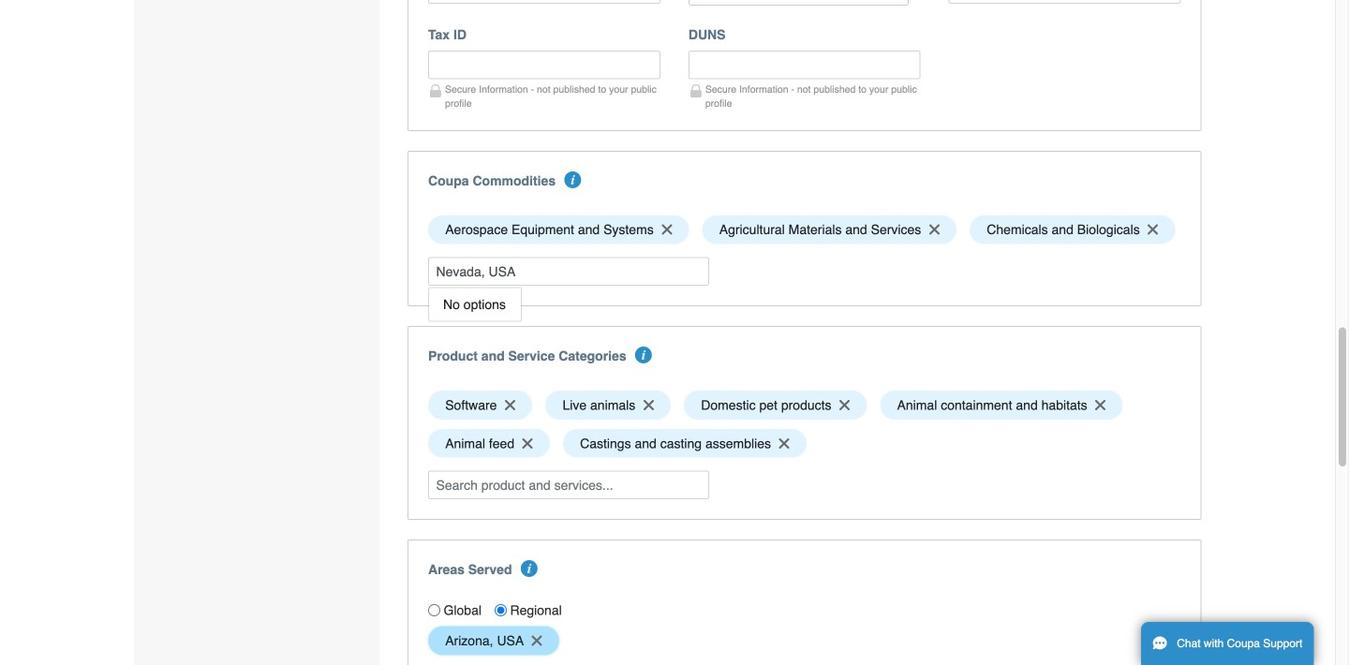 Task type: describe. For each thing, give the bounding box(es) containing it.
additional information image
[[521, 561, 538, 577]]

option inside selected areas list box
[[428, 627, 560, 656]]

0 horizontal spatial additional information image
[[565, 171, 581, 188]]

1 horizontal spatial additional information image
[[635, 347, 652, 364]]



Task type: vqa. For each thing, say whether or not it's contained in the screenshot.
ASN
no



Task type: locate. For each thing, give the bounding box(es) containing it.
option
[[428, 215, 689, 244], [703, 215, 957, 244], [970, 215, 1176, 244], [428, 391, 533, 420], [546, 391, 671, 420], [684, 391, 867, 420], [880, 391, 1123, 420], [428, 429, 550, 458], [563, 429, 807, 458], [428, 627, 560, 656]]

selected list box for additional information icon to the right
[[422, 386, 1188, 463]]

Search Coupa Commodities... field
[[428, 257, 709, 286]]

2 selected list box from the top
[[422, 386, 1188, 463]]

selected list box
[[422, 211, 1188, 249], [422, 386, 1188, 463]]

0 vertical spatial selected list box
[[422, 211, 1188, 249]]

selected areas list box
[[422, 622, 1188, 660]]

1 selected list box from the top
[[422, 211, 1188, 249]]

0 vertical spatial additional information image
[[565, 171, 581, 188]]

None text field
[[949, 0, 1181, 4], [428, 50, 661, 79], [689, 50, 921, 79], [949, 0, 1181, 4], [428, 50, 661, 79], [689, 50, 921, 79]]

additional information image
[[565, 171, 581, 188], [635, 347, 652, 364]]

1 vertical spatial selected list box
[[422, 386, 1188, 463]]

selected list box for the left additional information icon
[[422, 211, 1188, 249]]

None radio
[[428, 605, 440, 617], [495, 605, 507, 617], [428, 605, 440, 617], [495, 605, 507, 617]]

1 vertical spatial additional information image
[[635, 347, 652, 364]]



